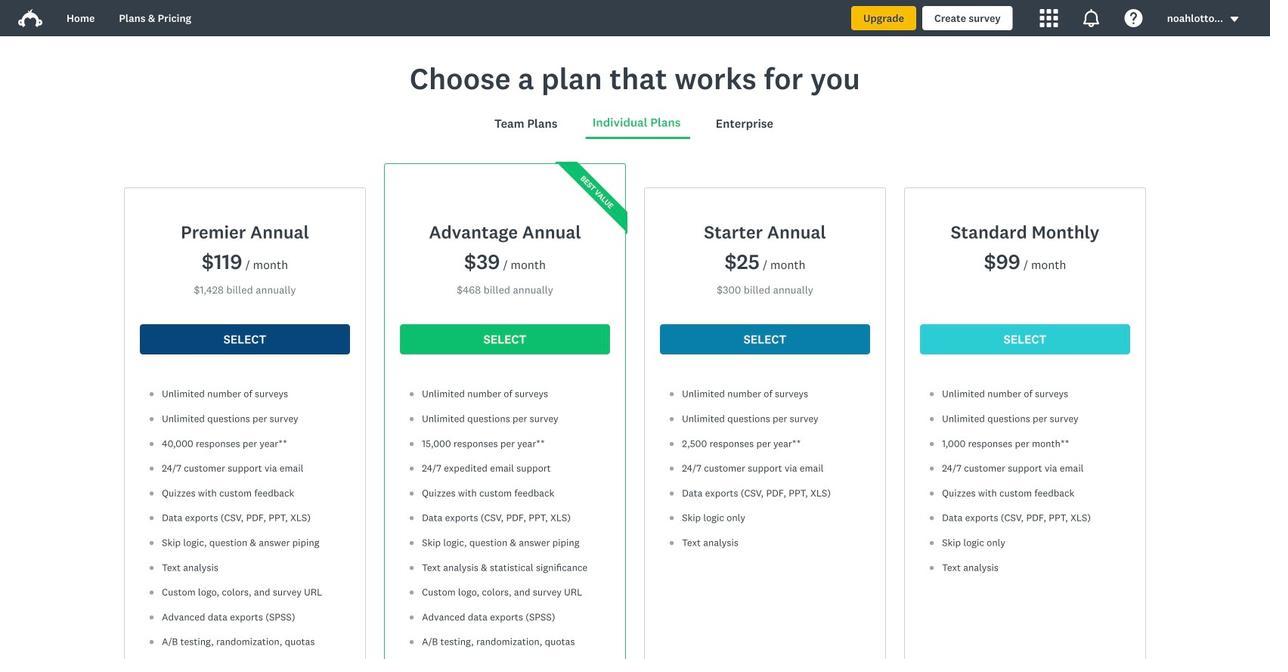Task type: locate. For each thing, give the bounding box(es) containing it.
products icon image
[[1040, 9, 1058, 27], [1040, 9, 1058, 27]]

help icon image
[[1125, 9, 1143, 27]]

dropdown arrow icon image
[[1230, 14, 1240, 25], [1231, 17, 1239, 22]]

2 brand logo image from the top
[[18, 9, 42, 27]]

brand logo image
[[18, 6, 42, 30], [18, 9, 42, 27]]

1 brand logo image from the top
[[18, 6, 42, 30]]



Task type: vqa. For each thing, say whether or not it's contained in the screenshot.
Brand logo
yes



Task type: describe. For each thing, give the bounding box(es) containing it.
notification center icon image
[[1083, 9, 1101, 27]]



